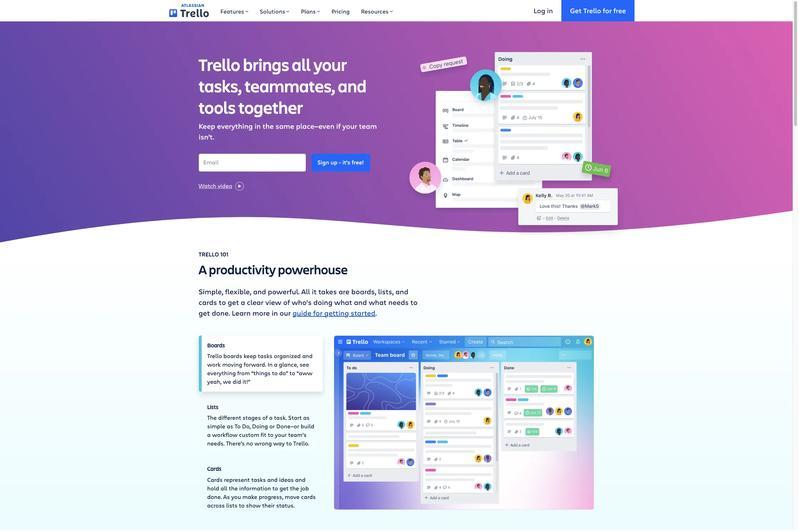 Task type: vqa. For each thing, say whether or not it's contained in the screenshot.
"and"
yes



Task type: describe. For each thing, give the bounding box(es) containing it.
organized
[[274, 353, 301, 360]]

boards
[[224, 353, 242, 360]]

status.
[[276, 502, 295, 510]]

a up "needs."
[[207, 432, 211, 439]]

features
[[221, 8, 244, 15]]

simple
[[207, 423, 226, 431]]

guide
[[293, 309, 312, 318]]

lists,
[[378, 287, 394, 297]]

build
[[301, 423, 315, 431]]

done. inside simple, flexible, and powerful. all it takes are boards, lists, and cards to get a clear view of who's doing what and what needs to get done. learn more in our
[[212, 309, 230, 318]]

2 horizontal spatial the
[[290, 485, 299, 492]]

way
[[274, 440, 285, 448]]

fit
[[261, 432, 267, 439]]

0 horizontal spatial get
[[199, 309, 210, 318]]

an illustration showing different features of a trello board image
[[402, 46, 629, 245]]

atlassian trello image
[[169, 4, 209, 17]]

get
[[571, 6, 582, 15]]

a
[[199, 261, 207, 278]]

cards inside cards cards represent tasks and ideas and hold all the information to get the job done. as you make progress, move cards across lists to show their status.
[[301, 494, 316, 501]]

different
[[218, 414, 241, 422]]

2 cards from the top
[[207, 476, 223, 484]]

free
[[614, 6, 627, 15]]

progress,
[[259, 494, 284, 501]]

simple,
[[199, 287, 224, 297]]

your inside lists the different stages of a task. start as simple as to do, doing or done—or build a workflow custom fit to your team's needs. there's no wrong way to trello.
[[275, 432, 287, 439]]

all inside "trello brings all your tasks, teammates, and tools together keep everything in the same place—even if your team isn't."
[[292, 53, 311, 76]]

0 horizontal spatial for
[[314, 309, 323, 318]]

cards cards represent tasks and ideas and hold all the information to get the job done. as you make progress, move cards across lists to show their status.
[[207, 466, 316, 510]]

are
[[339, 287, 350, 297]]

0 vertical spatial your
[[314, 53, 347, 76]]

as
[[223, 494, 230, 501]]

resources
[[361, 8, 389, 15]]

"things
[[252, 370, 271, 377]]

101
[[221, 251, 229, 259]]

simple, flexible, and powerful. all it takes are boards, lists, and cards to get a clear view of who's doing what and what needs to get done. learn more in our
[[199, 287, 418, 318]]

to right way
[[286, 440, 292, 448]]

get trello for free
[[571, 6, 627, 15]]

cards inside simple, flexible, and powerful. all it takes are boards, lists, and cards to get a clear view of who's doing what and what needs to get done. learn more in our
[[199, 298, 217, 307]]

sign up - it's free!
[[318, 159, 364, 166]]

trello inside boards trello boards keep tasks organized and work moving forward. in a glance, see everything from "things to do" to "aww yeah, we did it!"
[[207, 353, 222, 360]]

log in
[[534, 6, 553, 15]]

plans
[[301, 8, 316, 15]]

getting
[[325, 309, 349, 318]]

log in link
[[526, 0, 562, 21]]

started
[[351, 309, 376, 318]]

brings
[[243, 53, 289, 76]]

from
[[237, 370, 250, 377]]

plans button
[[295, 0, 326, 21]]

it!"
[[243, 378, 250, 386]]

flexible,
[[225, 287, 252, 297]]

in inside "trello brings all your tasks, teammates, and tools together keep everything in the same place—even if your team isn't."
[[255, 122, 261, 131]]

sign up - it's free! button
[[312, 154, 370, 172]]

the
[[207, 414, 217, 422]]

-
[[339, 159, 341, 166]]

.
[[376, 309, 377, 318]]

log
[[534, 6, 546, 15]]

trello.
[[294, 440, 309, 448]]

glance,
[[279, 361, 298, 369]]

lists
[[226, 502, 238, 510]]

0 horizontal spatial the
[[229, 485, 238, 492]]

powerful.
[[268, 287, 300, 297]]

more
[[253, 309, 270, 318]]

task.
[[274, 414, 287, 422]]

up
[[331, 159, 338, 166]]

sign
[[318, 159, 329, 166]]

view
[[266, 298, 282, 307]]

2 what from the left
[[369, 298, 387, 307]]

of inside simple, flexible, and powerful. all it takes are boards, lists, and cards to get a clear view of who's doing what and what needs to get done. learn more in our
[[283, 298, 290, 307]]

team's
[[288, 432, 307, 439]]

team
[[359, 122, 377, 131]]

lists
[[207, 404, 219, 411]]

together
[[239, 96, 303, 119]]

boards trello boards keep tasks organized and work moving forward. in a glance, see everything from "things to do" to "aww yeah, we did it!"
[[207, 342, 313, 386]]

the inside "trello brings all your tasks, teammates, and tools together keep everything in the same place—even if your team isn't."
[[263, 122, 274, 131]]

pricing
[[332, 8, 350, 15]]

powerhouse
[[278, 261, 348, 278]]

work
[[207, 361, 221, 369]]

trello inside trello 101 a productivity powerhouse
[[199, 251, 219, 259]]

yeah,
[[207, 378, 222, 386]]

job
[[301, 485, 309, 492]]

free!
[[352, 159, 364, 166]]

a up or
[[269, 414, 273, 422]]

and inside "trello brings all your tasks, teammates, and tools together keep everything in the same place—even if your team isn't."
[[338, 75, 367, 97]]

0 vertical spatial as
[[304, 414, 310, 422]]

video
[[218, 182, 232, 190]]

stages
[[243, 414, 261, 422]]

make
[[243, 494, 258, 501]]

trello inside "trello brings all your tasks, teammates, and tools together keep everything in the same place—even if your team isn't."
[[199, 53, 240, 76]]

isn't.
[[199, 132, 214, 142]]

forward.
[[244, 361, 266, 369]]

clear
[[247, 298, 264, 307]]

needs
[[389, 298, 409, 307]]

and inside boards trello boards keep tasks organized and work moving forward. in a glance, see everything from "things to do" to "aww yeah, we did it!"
[[302, 353, 313, 360]]

you
[[231, 494, 241, 501]]

did
[[233, 378, 241, 386]]

"aww
[[297, 370, 313, 377]]



Task type: locate. For each thing, give the bounding box(es) containing it.
learn
[[232, 309, 251, 318]]

0 vertical spatial tasks
[[258, 353, 273, 360]]

of up 'our'
[[283, 298, 290, 307]]

0 horizontal spatial of
[[263, 414, 268, 422]]

1 horizontal spatial all
[[292, 53, 311, 76]]

in right the log
[[548, 6, 553, 15]]

there's
[[226, 440, 245, 448]]

cards down job
[[301, 494, 316, 501]]

solutions
[[260, 8, 285, 15]]

to right fit
[[268, 432, 274, 439]]

1 vertical spatial done.
[[207, 494, 222, 501]]

to down simple,
[[219, 298, 226, 307]]

1 horizontal spatial in
[[272, 309, 278, 318]]

all right brings
[[292, 53, 311, 76]]

moving
[[222, 361, 242, 369]]

ideas
[[279, 476, 294, 484]]

done.
[[212, 309, 230, 318], [207, 494, 222, 501]]

to left do"
[[272, 370, 278, 377]]

1 cards from the top
[[207, 466, 222, 473]]

what
[[335, 298, 352, 307], [369, 298, 387, 307]]

trello 101 a productivity powerhouse
[[199, 251, 348, 278]]

keep
[[244, 353, 257, 360]]

done. down hold
[[207, 494, 222, 501]]

1 vertical spatial of
[[263, 414, 268, 422]]

of
[[283, 298, 290, 307], [263, 414, 268, 422]]

to right lists
[[239, 502, 245, 510]]

show
[[246, 502, 261, 510]]

a up learn
[[241, 298, 245, 307]]

1 horizontal spatial cards
[[301, 494, 316, 501]]

1 vertical spatial everything
[[207, 370, 236, 377]]

0 vertical spatial for
[[603, 6, 612, 15]]

1 vertical spatial for
[[314, 309, 323, 318]]

2 horizontal spatial in
[[548, 6, 553, 15]]

watch video link
[[199, 182, 244, 191]]

get down flexible,
[[228, 298, 239, 307]]

1 horizontal spatial as
[[304, 414, 310, 422]]

custom
[[239, 432, 259, 439]]

teammates,
[[245, 75, 335, 97]]

or
[[270, 423, 275, 431]]

2 vertical spatial get
[[280, 485, 289, 492]]

place—even
[[296, 122, 335, 131]]

0 horizontal spatial in
[[255, 122, 261, 131]]

to
[[219, 298, 226, 307], [411, 298, 418, 307], [272, 370, 278, 377], [290, 370, 296, 377], [268, 432, 274, 439], [286, 440, 292, 448], [273, 485, 278, 492], [239, 502, 245, 510]]

workflow
[[212, 432, 238, 439]]

see
[[300, 361, 309, 369]]

tasks inside cards cards represent tasks and ideas and hold all the information to get the job done. as you make progress, move cards across lists to show their status.
[[252, 476, 266, 484]]

1 horizontal spatial get
[[228, 298, 239, 307]]

to
[[235, 423, 241, 431]]

the left same
[[263, 122, 274, 131]]

your
[[314, 53, 347, 76], [343, 122, 358, 131], [275, 432, 287, 439]]

1 vertical spatial tasks
[[252, 476, 266, 484]]

done. left learn
[[212, 309, 230, 318]]

all
[[292, 53, 311, 76], [221, 485, 228, 492]]

our
[[280, 309, 291, 318]]

1 vertical spatial cards
[[207, 476, 223, 484]]

0 vertical spatial cards
[[207, 466, 222, 473]]

2 horizontal spatial get
[[280, 485, 289, 492]]

a
[[241, 298, 245, 307], [274, 361, 278, 369], [269, 414, 273, 422], [207, 432, 211, 439]]

done. inside cards cards represent tasks and ideas and hold all the information to get the job done. as you make progress, move cards across lists to show their status.
[[207, 494, 222, 501]]

to right do"
[[290, 370, 296, 377]]

in inside simple, flexible, and powerful. all it takes are boards, lists, and cards to get a clear view of who's doing what and what needs to get done. learn more in our
[[272, 309, 278, 318]]

1 what from the left
[[335, 298, 352, 307]]

features button
[[215, 0, 254, 21]]

to up progress,
[[273, 485, 278, 492]]

everything inside boards trello boards keep tasks organized and work moving forward. in a glance, see everything from "things to do" to "aww yeah, we did it!"
[[207, 370, 236, 377]]

information
[[239, 485, 271, 492]]

in left 'our'
[[272, 309, 278, 318]]

1 vertical spatial all
[[221, 485, 228, 492]]

1 vertical spatial get
[[199, 309, 210, 318]]

0 vertical spatial of
[[283, 298, 290, 307]]

0 horizontal spatial as
[[227, 423, 233, 431]]

1 horizontal spatial of
[[283, 298, 290, 307]]

tasks up 'information'
[[252, 476, 266, 484]]

1 vertical spatial cards
[[301, 494, 316, 501]]

trello
[[584, 6, 602, 15], [199, 53, 240, 76], [199, 251, 219, 259], [207, 353, 222, 360]]

0 vertical spatial get
[[228, 298, 239, 307]]

get
[[228, 298, 239, 307], [199, 309, 210, 318], [280, 485, 289, 492]]

we
[[223, 378, 231, 386]]

productivity
[[209, 261, 276, 278]]

1 horizontal spatial for
[[603, 6, 612, 15]]

if
[[337, 122, 341, 131]]

get trello for free link
[[562, 0, 635, 21]]

all inside cards cards represent tasks and ideas and hold all the information to get the job done. as you make progress, move cards across lists to show their status.
[[221, 485, 228, 492]]

everything up 'we'
[[207, 370, 236, 377]]

it
[[312, 287, 317, 297]]

1 vertical spatial as
[[227, 423, 233, 431]]

it's
[[343, 159, 351, 166]]

1 vertical spatial in
[[255, 122, 261, 131]]

represent
[[224, 476, 250, 484]]

tasks up in
[[258, 353, 273, 360]]

for down "doing"
[[314, 309, 323, 318]]

tasks,
[[199, 75, 242, 97]]

0 vertical spatial all
[[292, 53, 311, 76]]

for left free
[[603, 6, 612, 15]]

what up .
[[369, 298, 387, 307]]

get down "ideas"
[[280, 485, 289, 492]]

wrong
[[255, 440, 272, 448]]

as left "to"
[[227, 423, 233, 431]]

a inside simple, flexible, and powerful. all it takes are boards, lists, and cards to get a clear view of who's doing what and what needs to get done. learn more in our
[[241, 298, 245, 307]]

who's
[[292, 298, 312, 307]]

0 vertical spatial cards
[[199, 298, 217, 307]]

cards
[[207, 466, 222, 473], [207, 476, 223, 484]]

solutions button
[[254, 0, 295, 21]]

Email email field
[[199, 154, 306, 172]]

0 horizontal spatial cards
[[199, 298, 217, 307]]

guide for getting started link
[[293, 309, 376, 318]]

0 horizontal spatial what
[[335, 298, 352, 307]]

trello brings all your tasks, teammates, and tools together keep everything in the same place—even if your team isn't.
[[199, 53, 377, 142]]

in down together
[[255, 122, 261, 131]]

1 horizontal spatial what
[[369, 298, 387, 307]]

the up you
[[229, 485, 238, 492]]

a right in
[[274, 361, 278, 369]]

0 vertical spatial done.
[[212, 309, 230, 318]]

pricing link
[[326, 0, 356, 21]]

cards down simple,
[[199, 298, 217, 307]]

0 horizontal spatial all
[[221, 485, 228, 492]]

all up as on the left
[[221, 485, 228, 492]]

watch
[[199, 182, 216, 190]]

1 horizontal spatial the
[[263, 122, 274, 131]]

everything inside "trello brings all your tasks, teammates, and tools together keep everything in the same place—even if your team isn't."
[[217, 122, 253, 131]]

2 vertical spatial your
[[275, 432, 287, 439]]

2 vertical spatial in
[[272, 309, 278, 318]]

of inside lists the different stages of a task. start as simple as to do, doing or done—or build a workflow custom fit to your team's needs. there's no wrong way to trello.
[[263, 414, 268, 422]]

everything down tools
[[217, 122, 253, 131]]

what down are in the left of the page
[[335, 298, 352, 307]]

done—or
[[277, 423, 300, 431]]

get down simple,
[[199, 309, 210, 318]]

doing
[[252, 423, 268, 431]]

as up build
[[304, 414, 310, 422]]

takes
[[319, 287, 337, 297]]

0 vertical spatial in
[[548, 6, 553, 15]]

1 vertical spatial your
[[343, 122, 358, 131]]

to right needs
[[411, 298, 418, 307]]

a inside boards trello boards keep tasks organized and work moving forward. in a glance, see everything from "things to do" to "aww yeah, we did it!"
[[274, 361, 278, 369]]

the up move
[[290, 485, 299, 492]]

get inside cards cards represent tasks and ideas and hold all the information to get the job done. as you make progress, move cards across lists to show their status.
[[280, 485, 289, 492]]

tasks inside boards trello boards keep tasks organized and work moving forward. in a glance, see everything from "things to do" to "aww yeah, we did it!"
[[258, 353, 273, 360]]

same
[[276, 122, 295, 131]]

move
[[285, 494, 300, 501]]

watch video
[[199, 182, 232, 190]]

in
[[268, 361, 273, 369]]

do"
[[279, 370, 288, 377]]

across
[[207, 502, 225, 510]]

hold
[[207, 485, 219, 492]]

of up doing
[[263, 414, 268, 422]]

all
[[302, 287, 310, 297]]

0 vertical spatial everything
[[217, 122, 253, 131]]

needs.
[[207, 440, 225, 448]]

in
[[548, 6, 553, 15], [255, 122, 261, 131], [272, 309, 278, 318]]

lists the different stages of a task. start as simple as to do, doing or done—or build a workflow custom fit to your team's needs. there's no wrong way to trello.
[[207, 404, 315, 448]]



